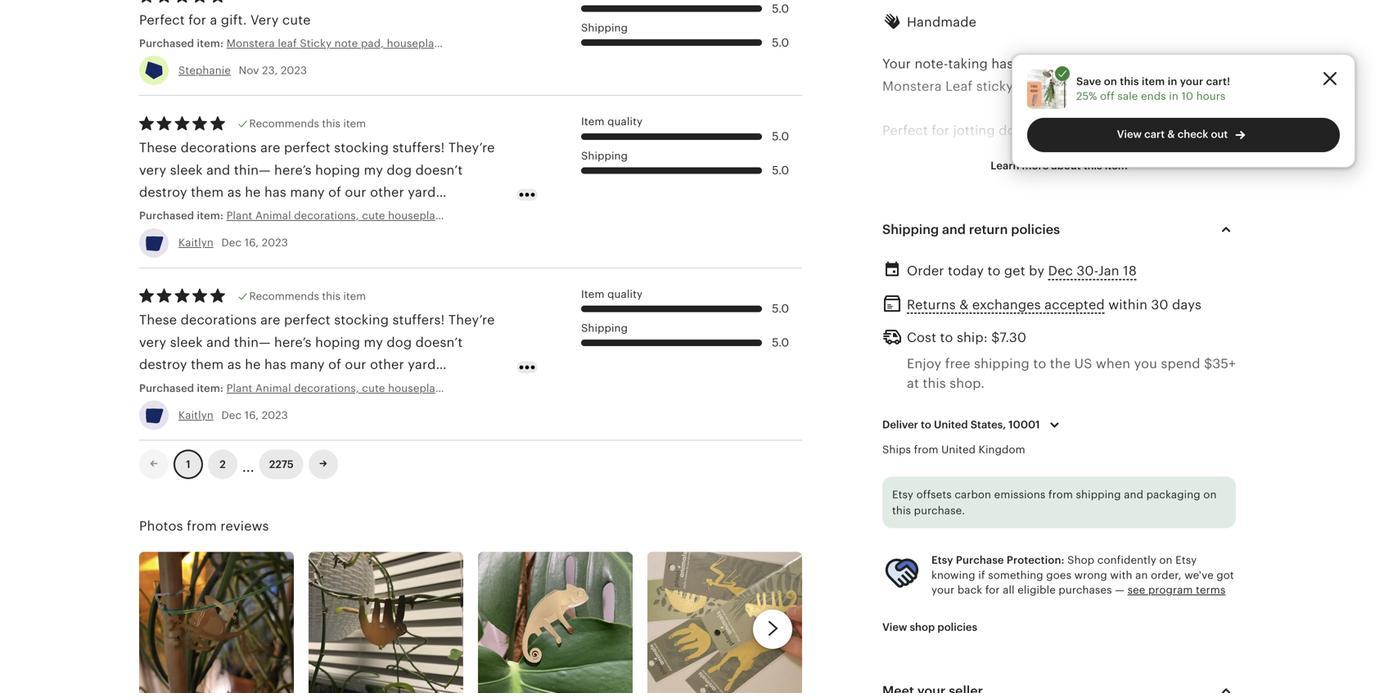 Task type: vqa. For each thing, say whether or not it's contained in the screenshot.
Dec 12-22 BUTTON
no



Task type: describe. For each thing, give the bounding box(es) containing it.
1 perfect from the top
[[284, 141, 331, 155]]

eligible
[[1018, 584, 1056, 597]]

0 vertical spatial as
[[228, 185, 241, 200]]

enjoy free shipping to the us when you spend $35+ at this shop.
[[907, 357, 1237, 391]]

program
[[1149, 584, 1194, 597]]

1 recommends this item from the top
[[249, 118, 366, 130]]

for for a
[[189, 13, 206, 27]]

a inside perfect for jotting down quick notes and giving your page a botanical boost! each sticky note has an adhesive strip that allows you to place and reposition your memo wherever you want.
[[919, 146, 926, 160]]

1 other from the top
[[370, 185, 404, 200]]

you up want. in the top right of the page
[[1048, 168, 1072, 183]]

purchase.
[[915, 505, 966, 517]]

your inside 'ideal to keep at your desk to remind you of important information or as a temporary label.'
[[985, 235, 1013, 249]]

shipping inside enjoy free shipping to the us when you spend $35+ at this shop.
[[975, 357, 1030, 371]]

out
[[1212, 128, 1229, 140]]

1 stocking from the top
[[334, 141, 389, 155]]

sale
[[1118, 90, 1139, 102]]

made from: recycled paper, 80 gsm. backing: 300gsm, 10.5cm x 7.4cm 100% recyclable
[[883, 302, 1118, 361]]

2 plant from the top
[[227, 382, 253, 395]]

2 vertical spatial 2023
[[262, 409, 288, 422]]

1 kaitlyn from the top
[[179, 237, 214, 249]]

etsy offsets carbon emissions from shipping and packaging on this purchase.
[[893, 489, 1217, 517]]

returns & exchanges accepted button
[[907, 293, 1106, 317]]

1 plant from the top
[[227, 210, 253, 222]]

1 vertical spatial 2023
[[262, 237, 288, 249]]

adhesive
[[883, 168, 940, 183]]

1 very from the top
[[139, 163, 167, 178]]

by
[[1030, 264, 1045, 279]]

for for jotting
[[932, 123, 950, 138]]

kaitlyn link for 1st plant animal decorations, cute houseplant gifts! link from the bottom
[[179, 409, 214, 422]]

check
[[1178, 128, 1209, 140]]

been
[[1057, 57, 1089, 71]]

label.
[[1076, 257, 1111, 272]]

1 quality from the top
[[608, 116, 643, 128]]

1 many from the top
[[290, 185, 325, 200]]

never
[[1018, 57, 1054, 71]]

1 purchased item: plant animal decorations, cute houseplant gifts! from the top
[[139, 210, 476, 222]]

1 vertical spatial item
[[343, 118, 366, 130]]

note inside perfect for jotting down quick notes and giving your page a botanical boost! each sticky note has an adhesive strip that allows you to place and reposition your memo wherever you want.
[[1112, 146, 1141, 160]]

stephanie nov 23, 2023
[[179, 64, 307, 77]]

to inside perfect for jotting down quick notes and giving your page a botanical boost! each sticky note has an adhesive strip that allows you to place and reposition your memo wherever you want.
[[1075, 168, 1088, 183]]

1 link
[[174, 450, 203, 480]]

1 vertical spatial dec
[[1049, 264, 1074, 279]]

2 recommends this item from the top
[[249, 290, 366, 302]]

1 vertical spatial cute
[[362, 210, 385, 222]]

a inside 'ideal to keep at your desk to remind you of important information or as a temporary label.'
[[995, 257, 1003, 272]]

terms
[[1197, 584, 1226, 597]]

get
[[1005, 264, 1026, 279]]

1 decorations! from the top
[[139, 207, 219, 222]]

leaf
[[278, 37, 297, 50]]

paper,
[[1022, 302, 1062, 316]]

purchased item: monstera leaf sticky note pad, houseplant stationery
[[139, 37, 500, 50]]

cart
[[1145, 128, 1166, 140]]

10
[[1182, 90, 1194, 102]]

2 kaitlyn dec 16, 2023 from the top
[[179, 409, 288, 422]]

us
[[1075, 357, 1093, 371]]

all
[[1003, 584, 1015, 597]]

kaitlyn link for second plant animal decorations, cute houseplant gifts! link from the bottom
[[179, 237, 214, 249]]

off
[[1101, 90, 1115, 102]]

300gsm,
[[941, 324, 999, 339]]

3 5.0 from the top
[[772, 130, 790, 143]]

10.5cm
[[1003, 324, 1049, 339]]

the
[[1051, 357, 1071, 371]]

0 horizontal spatial a
[[210, 13, 217, 27]]

these decorations are perfect stocking stuffers! they're very sleek and thin— here's hoping my dog doesn't destroy them as he has many of our other yard decorations! for 1st plant animal decorations, cute houseplant gifts! link from the bottom
[[139, 313, 495, 395]]

2 doesn't from the top
[[416, 335, 463, 350]]

from for united
[[915, 444, 939, 456]]

2 purchased from the top
[[139, 210, 194, 222]]

desk
[[1017, 235, 1047, 249]]

2 item: from the top
[[197, 210, 224, 222]]

your inside save on this item in your cart! 25% off sale ends in 10 hours
[[1181, 75, 1204, 88]]

2 these from the top
[[139, 313, 177, 328]]

purchase
[[956, 555, 1005, 567]]

0 horizontal spatial &
[[960, 298, 969, 312]]

this inside save on this item in your cart! 25% off sale ends in 10 hours
[[1121, 75, 1140, 88]]

perfect for a gift. very cute
[[139, 13, 311, 27]]

2 animal from the top
[[256, 382, 291, 395]]

botanical
[[930, 146, 989, 160]]

shipping inside dropdown button
[[883, 223, 940, 237]]

shop.
[[950, 376, 985, 391]]

item for second plant animal decorations, cute houseplant gifts! link from the bottom
[[582, 116, 605, 128]]

for inside shop confidently on etsy knowing if something goes wrong with an order, we've got your back for all eligible purchases —
[[986, 584, 1001, 597]]

2 recommends from the top
[[249, 290, 319, 302]]

these
[[1161, 57, 1196, 71]]

your down adhesive
[[883, 190, 911, 205]]

want.
[[1049, 190, 1084, 205]]

recycled
[[960, 302, 1018, 316]]

2 very from the top
[[139, 335, 167, 350]]

taking
[[949, 57, 989, 71]]

2275 link
[[259, 450, 304, 480]]

strip
[[943, 168, 972, 183]]

1 decorations from the top
[[181, 141, 257, 155]]

0 vertical spatial monstera
[[227, 37, 275, 50]]

2 my from the top
[[364, 335, 383, 350]]

30
[[1152, 298, 1169, 312]]

order today to get by dec 30-jan 18
[[907, 264, 1138, 279]]

1 vertical spatial in
[[1170, 90, 1179, 102]]

down
[[999, 123, 1035, 138]]

2 quality from the top
[[608, 288, 643, 300]]

boost!
[[993, 146, 1033, 160]]

2 vertical spatial houseplant
[[388, 382, 446, 395]]

2 vertical spatial as
[[228, 358, 241, 372]]

handmade
[[907, 15, 977, 29]]

2 here's from the top
[[274, 335, 312, 350]]

1 item: from the top
[[197, 37, 224, 50]]

$
[[992, 331, 1000, 345]]

your
[[883, 57, 912, 71]]

1 dog from the top
[[387, 163, 412, 178]]

0 vertical spatial 2023
[[281, 64, 307, 77]]

18
[[1124, 264, 1138, 279]]

2 dog from the top
[[387, 335, 412, 350]]

0 vertical spatial in
[[1168, 75, 1178, 88]]

etsy inside shop confidently on etsy knowing if something goes wrong with an order, we've got your back for all eligible purchases —
[[1176, 555, 1198, 567]]

2 vertical spatial of
[[329, 358, 342, 372]]

stephanie
[[179, 64, 231, 77]]

1 recommends from the top
[[249, 118, 319, 130]]

2 decorations from the top
[[181, 313, 257, 328]]

1 sleek from the top
[[170, 163, 203, 178]]

100%
[[883, 346, 917, 361]]

important
[[1160, 235, 1223, 249]]

10001
[[1009, 419, 1041, 431]]

2 thin— from the top
[[234, 335, 271, 350]]

and inside etsy offsets carbon emissions from shipping and packaging on this purchase.
[[1125, 489, 1144, 501]]

today
[[948, 264, 985, 279]]

gift.
[[221, 13, 247, 27]]

cart!
[[1207, 75, 1231, 88]]

as inside 'ideal to keep at your desk to remind you of important information or as a temporary label.'
[[978, 257, 992, 272]]

to inside "dropdown button"
[[921, 419, 932, 431]]

2 vertical spatial cute
[[362, 382, 385, 395]]

policies inside button
[[938, 621, 978, 634]]

very
[[251, 13, 279, 27]]

these decorations are perfect stocking stuffers! they're very sleek and thin— here's hoping my dog doesn't destroy them as he has many of our other yard decorations! for second plant animal decorations, cute houseplant gifts! link from the bottom
[[139, 141, 495, 222]]

view cart & check out link
[[1028, 118, 1341, 152]]

2 many from the top
[[290, 358, 325, 372]]

perfect for jotting down quick notes and giving your page a botanical boost! each sticky note has an adhesive strip that allows you to place and reposition your memo wherever you want.
[[883, 123, 1223, 205]]

2 sleek from the top
[[170, 335, 203, 350]]

cuter
[[1093, 57, 1127, 71]]

knowing
[[932, 570, 976, 582]]

0 vertical spatial cute
[[282, 13, 311, 27]]

returns
[[907, 298, 956, 312]]

see program terms link
[[1128, 584, 1226, 597]]

2 stuffers! from the top
[[393, 313, 445, 328]]

2 other from the top
[[370, 358, 404, 372]]

1 he from the top
[[245, 185, 261, 200]]

ends
[[1142, 90, 1167, 102]]

order
[[907, 264, 945, 279]]

1 they're from the top
[[449, 141, 495, 155]]

0 vertical spatial of
[[329, 185, 342, 200]]

0 horizontal spatial note
[[335, 37, 358, 50]]

0 vertical spatial houseplant
[[387, 37, 445, 50]]

protection:
[[1007, 555, 1065, 567]]

back
[[958, 584, 983, 597]]

etsy for etsy purchase protection:
[[932, 555, 954, 567]]

an inside shop confidently on etsy knowing if something goes wrong with an order, we've got your back for all eligible purchases —
[[1136, 570, 1149, 582]]

shipping and return policies
[[883, 223, 1061, 237]]

exchanges
[[973, 298, 1042, 312]]

shop confidently on etsy knowing if something goes wrong with an order, we've got your back for all eligible purchases —
[[932, 555, 1235, 597]]

ships from united kingdom
[[883, 444, 1026, 456]]

1 plant animal decorations, cute houseplant gifts! link from the top
[[227, 209, 476, 223]]

from for reviews
[[187, 519, 217, 534]]

of inside 'ideal to keep at your desk to remind you of important information or as a temporary label.'
[[1143, 235, 1156, 249]]

ship:
[[957, 331, 988, 345]]

1 item quality from the top
[[582, 116, 643, 128]]

1 purchased from the top
[[139, 37, 194, 50]]

keep
[[934, 235, 965, 249]]

2 decorations! from the top
[[139, 380, 219, 395]]

2 stocking from the top
[[334, 313, 389, 328]]

jotting
[[954, 123, 996, 138]]

1 my from the top
[[364, 163, 383, 178]]

2 them from the top
[[191, 358, 224, 372]]

2 link
[[208, 450, 238, 480]]

1 vertical spatial houseplant
[[388, 210, 446, 222]]

from:
[[922, 302, 956, 316]]



Task type: locate. For each thing, give the bounding box(es) containing it.
2 decorations, from the top
[[294, 382, 359, 395]]

and inside dropdown button
[[943, 223, 966, 237]]

0 vertical spatial recommends this item
[[249, 118, 366, 130]]

confidently
[[1098, 555, 1157, 567]]

from right photos
[[187, 519, 217, 534]]

purchases
[[1059, 584, 1113, 597]]

on inside save on this item in your cart! 25% off sale ends in 10 hours
[[1105, 75, 1118, 88]]

you inside enjoy free shipping to the us when you spend $35+ at this shop.
[[1135, 357, 1158, 371]]

plant
[[227, 210, 253, 222], [227, 382, 253, 395]]

for left gift.
[[189, 13, 206, 27]]

0 vertical spatial item
[[1142, 75, 1166, 88]]

2 kaitlyn link from the top
[[179, 409, 214, 422]]

2 kaitlyn from the top
[[179, 409, 214, 422]]

etsy for etsy offsets carbon emissions from shipping and packaging on this purchase.
[[893, 489, 914, 501]]

your note-taking has never been cuter with these monstera leaf sticky notes!
[[883, 57, 1196, 94]]

0 horizontal spatial policies
[[938, 621, 978, 634]]

shipping inside etsy offsets carbon emissions from shipping and packaging on this purchase.
[[1077, 489, 1122, 501]]

perfect up 'page'
[[883, 123, 929, 138]]

1 horizontal spatial on
[[1160, 555, 1173, 567]]

view shop policies
[[883, 621, 978, 634]]

decorations,
[[294, 210, 359, 222], [294, 382, 359, 395]]

memo
[[915, 190, 955, 205]]

carbon
[[955, 489, 992, 501]]

0 vertical spatial yard
[[408, 185, 436, 200]]

1 hoping from the top
[[315, 163, 360, 178]]

1 vertical spatial recommends
[[249, 290, 319, 302]]

0 vertical spatial kaitlyn link
[[179, 237, 214, 249]]

sticky down 'taking'
[[977, 79, 1014, 94]]

1 item from the top
[[582, 116, 605, 128]]

monstera inside your note-taking has never been cuter with these monstera leaf sticky notes!
[[883, 79, 943, 94]]

on inside shop confidently on etsy knowing if something goes wrong with an order, we've got your back for all eligible purchases —
[[1160, 555, 1173, 567]]

for left all
[[986, 584, 1001, 597]]

deliver
[[883, 419, 919, 431]]

0 horizontal spatial view
[[883, 621, 908, 634]]

1 horizontal spatial note
[[1112, 146, 1141, 160]]

giving
[[1144, 123, 1183, 138]]

2 vertical spatial item
[[343, 290, 366, 302]]

made
[[883, 302, 918, 316]]

shipping up shop
[[1077, 489, 1122, 501]]

1 stuffers! from the top
[[393, 141, 445, 155]]

this inside enjoy free shipping to the us when you spend $35+ at this shop.
[[923, 376, 947, 391]]

view cart & check out
[[1118, 128, 1229, 140]]

2 item quality from the top
[[582, 288, 643, 300]]

1 vertical spatial policies
[[938, 621, 978, 634]]

notes
[[1077, 123, 1113, 138]]

1 vertical spatial shipping
[[1077, 489, 1122, 501]]

view
[[1118, 128, 1143, 140], [883, 621, 908, 634]]

and
[[1116, 123, 1140, 138], [206, 163, 230, 178], [1131, 168, 1155, 183], [943, 223, 966, 237], [206, 335, 230, 350], [1125, 489, 1144, 501]]

houseplant
[[387, 37, 445, 50], [388, 210, 446, 222], [388, 382, 446, 395]]

temporary
[[1006, 257, 1073, 272]]

0 vertical spatial quality
[[608, 116, 643, 128]]

1 vertical spatial plant animal decorations, cute houseplant gifts! link
[[227, 381, 476, 396]]

recyclable
[[921, 346, 987, 361]]

gifts! for 1st plant animal decorations, cute houseplant gifts! link from the bottom
[[449, 382, 476, 395]]

0 vertical spatial a
[[210, 13, 217, 27]]

0 vertical spatial decorations,
[[294, 210, 359, 222]]

other
[[370, 185, 404, 200], [370, 358, 404, 372]]

0 vertical spatial dog
[[387, 163, 412, 178]]

1 vertical spatial many
[[290, 358, 325, 372]]

1 vertical spatial an
[[1136, 570, 1149, 582]]

offsets
[[917, 489, 952, 501]]

note up place
[[1112, 146, 1141, 160]]

monstera up nov
[[227, 37, 275, 50]]

spend
[[1162, 357, 1201, 371]]

to right the desk
[[1050, 235, 1064, 249]]

etsy up knowing
[[932, 555, 954, 567]]

2275
[[269, 459, 294, 471]]

0 horizontal spatial perfect
[[139, 13, 185, 27]]

recommends
[[249, 118, 319, 130], [249, 290, 319, 302]]

returns & exchanges accepted within 30 days
[[907, 298, 1202, 312]]

you inside 'ideal to keep at your desk to remind you of important information or as a temporary label.'
[[1116, 235, 1139, 249]]

perfect for perfect for jotting down quick notes and giving your page a botanical boost! each sticky note has an adhesive strip that allows you to place and reposition your memo wherever you want.
[[883, 123, 929, 138]]

etsy inside etsy offsets carbon emissions from shipping and packaging on this purchase.
[[893, 489, 914, 501]]

1 16, from the top
[[245, 237, 259, 249]]

many
[[290, 185, 325, 200], [290, 358, 325, 372]]

decorations
[[181, 141, 257, 155], [181, 313, 257, 328]]

a right 'page'
[[919, 146, 926, 160]]

has inside perfect for jotting down quick notes and giving your page a botanical boost! each sticky note has an adhesive strip that allows you to place and reposition your memo wherever you want.
[[1145, 146, 1167, 160]]

at down enjoy
[[907, 376, 920, 391]]

gifts!
[[449, 210, 476, 222], [449, 382, 476, 395]]

1 horizontal spatial shipping
[[1077, 489, 1122, 501]]

0 horizontal spatial monstera
[[227, 37, 275, 50]]

0 horizontal spatial at
[[907, 376, 920, 391]]

1 vertical spatial item
[[582, 288, 605, 300]]

pad,
[[361, 37, 384, 50]]

1 doesn't from the top
[[416, 163, 463, 178]]

1 vertical spatial 16,
[[245, 409, 259, 422]]

sleek
[[170, 163, 203, 178], [170, 335, 203, 350]]

0 horizontal spatial shipping
[[975, 357, 1030, 371]]

2 item from the top
[[582, 288, 605, 300]]

0 vertical spatial very
[[139, 163, 167, 178]]

1 horizontal spatial monstera
[[883, 79, 943, 94]]

nov
[[239, 64, 259, 77]]

to inside enjoy free shipping to the us when you spend $35+ at this shop.
[[1034, 357, 1047, 371]]

has inside your note-taking has never been cuter with these monstera leaf sticky notes!
[[992, 57, 1014, 71]]

& right cart
[[1168, 128, 1176, 140]]

1 vertical spatial from
[[1049, 489, 1074, 501]]

25%
[[1077, 90, 1098, 102]]

1 vertical spatial our
[[345, 358, 367, 372]]

reviews
[[221, 519, 269, 534]]

gsm.
[[1087, 302, 1118, 316]]

yard
[[408, 185, 436, 200], [408, 358, 436, 372]]

etsy up we've
[[1176, 555, 1198, 567]]

1 are from the top
[[261, 141, 281, 155]]

1 thin— from the top
[[234, 163, 271, 178]]

1 horizontal spatial an
[[1170, 146, 1186, 160]]

you up 18 at the top of the page
[[1116, 235, 1139, 249]]

quick
[[1038, 123, 1073, 138]]

1 yard from the top
[[408, 185, 436, 200]]

sticky inside perfect for jotting down quick notes and giving your page a botanical boost! each sticky note has an adhesive strip that allows you to place and reposition your memo wherever you want.
[[1071, 146, 1109, 160]]

1 vertical spatial destroy
[[139, 358, 187, 372]]

1 them from the top
[[191, 185, 224, 200]]

sticky
[[300, 37, 332, 50]]

…
[[242, 452, 254, 477]]

policies inside dropdown button
[[1012, 223, 1061, 237]]

at inside 'ideal to keep at your desk to remind you of important information or as a temporary label.'
[[969, 235, 981, 249]]

when
[[1097, 357, 1131, 371]]

2 purchased item: plant animal decorations, cute houseplant gifts! from the top
[[139, 382, 476, 395]]

united up ships from united kingdom
[[935, 419, 969, 431]]

2 they're from the top
[[449, 313, 495, 328]]

your inside shop confidently on etsy knowing if something goes wrong with an order, we've got your back for all eligible purchases —
[[932, 584, 955, 597]]

free
[[946, 357, 971, 371]]

0 vertical spatial stuffers!
[[393, 141, 445, 155]]

0 vertical spatial shipping
[[975, 357, 1030, 371]]

2 our from the top
[[345, 358, 367, 372]]

5 5.0 from the top
[[772, 302, 790, 315]]

0 vertical spatial an
[[1170, 146, 1186, 160]]

2 vertical spatial item:
[[197, 382, 224, 395]]

page
[[883, 146, 915, 160]]

2 vertical spatial for
[[986, 584, 1001, 597]]

etsy purchase protection:
[[932, 555, 1065, 567]]

1 kaitlyn dec 16, 2023 from the top
[[179, 237, 288, 249]]

days
[[1173, 298, 1202, 312]]

an
[[1170, 146, 1186, 160], [1136, 570, 1149, 582]]

from
[[915, 444, 939, 456], [1049, 489, 1074, 501], [187, 519, 217, 534]]

ships
[[883, 444, 912, 456]]

to up recyclable
[[941, 331, 954, 345]]

0 horizontal spatial for
[[189, 13, 206, 27]]

perfect for perfect for a gift. very cute
[[139, 13, 185, 27]]

on right packaging
[[1204, 489, 1217, 501]]

1 vertical spatial at
[[907, 376, 920, 391]]

0 vertical spatial on
[[1105, 75, 1118, 88]]

1 vertical spatial purchased
[[139, 210, 194, 222]]

0 vertical spatial stocking
[[334, 141, 389, 155]]

kaitlyn dec 16, 2023
[[179, 237, 288, 249], [179, 409, 288, 422]]

2 5.0 from the top
[[772, 36, 790, 49]]

7.30
[[1000, 331, 1027, 345]]

you right when
[[1135, 357, 1158, 371]]

0 vertical spatial decorations
[[181, 141, 257, 155]]

a left gift.
[[210, 13, 217, 27]]

item inside save on this item in your cart! 25% off sale ends in 10 hours
[[1142, 75, 1166, 88]]

2 vertical spatial dec
[[222, 409, 242, 422]]

to up want. in the top right of the page
[[1075, 168, 1088, 183]]

1 our from the top
[[345, 185, 367, 200]]

1 vertical spatial plant
[[227, 382, 253, 395]]

from inside etsy offsets carbon emissions from shipping and packaging on this purchase.
[[1049, 489, 1074, 501]]

at inside enjoy free shipping to the us when you spend $35+ at this shop.
[[907, 376, 920, 391]]

& right the "from:"
[[960, 298, 969, 312]]

3 purchased from the top
[[139, 382, 194, 395]]

0 vertical spatial my
[[364, 163, 383, 178]]

0 vertical spatial perfect
[[139, 13, 185, 27]]

1 here's from the top
[[274, 163, 312, 178]]

0 vertical spatial other
[[370, 185, 404, 200]]

6 5.0 from the top
[[772, 336, 790, 349]]

1 vertical spatial doesn't
[[416, 335, 463, 350]]

wrong
[[1075, 570, 1108, 582]]

1 destroy from the top
[[139, 185, 187, 200]]

80
[[1066, 302, 1083, 316]]

hours
[[1197, 90, 1226, 102]]

united for to
[[935, 419, 969, 431]]

cost to ship: $ 7.30
[[907, 331, 1027, 345]]

30-
[[1077, 264, 1099, 279]]

your left the desk
[[985, 235, 1013, 249]]

2 gifts! from the top
[[449, 382, 476, 395]]

1 these decorations are perfect stocking stuffers! they're very sleek and thin— here's hoping my dog doesn't destroy them as he has many of our other yard decorations! from the top
[[139, 141, 495, 222]]

item
[[582, 116, 605, 128], [582, 288, 605, 300]]

1 vertical spatial note
[[1112, 146, 1141, 160]]

1 gifts! from the top
[[449, 210, 476, 222]]

recommends this item
[[249, 118, 366, 130], [249, 290, 366, 302]]

0 vertical spatial thin—
[[234, 163, 271, 178]]

policies up temporary at the right
[[1012, 223, 1061, 237]]

1 vertical spatial sticky
[[1071, 146, 1109, 160]]

1 vertical spatial quality
[[608, 288, 643, 300]]

view left shop on the bottom right of the page
[[883, 621, 908, 634]]

to right deliver
[[921, 419, 932, 431]]

united inside "dropdown button"
[[935, 419, 969, 431]]

1 vertical spatial kaitlyn
[[179, 409, 214, 422]]

1 horizontal spatial view
[[1118, 128, 1143, 140]]

view for view shop policies
[[883, 621, 908, 634]]

0 vertical spatial he
[[245, 185, 261, 200]]

you down allows
[[1022, 190, 1045, 205]]

here's
[[274, 163, 312, 178], [274, 335, 312, 350]]

a left get
[[995, 257, 1003, 272]]

4 5.0 from the top
[[772, 164, 790, 177]]

1 vertical spatial purchased item: plant animal decorations, cute houseplant gifts!
[[139, 382, 476, 395]]

1 vertical spatial very
[[139, 335, 167, 350]]

photos from reviews
[[139, 519, 269, 534]]

your down knowing
[[932, 584, 955, 597]]

shipping down $
[[975, 357, 1030, 371]]

in left 10
[[1170, 90, 1179, 102]]

0 vertical spatial &
[[1168, 128, 1176, 140]]

2 vertical spatial on
[[1160, 555, 1173, 567]]

as
[[228, 185, 241, 200], [978, 257, 992, 272], [228, 358, 241, 372]]

on up off
[[1105, 75, 1118, 88]]

2 are from the top
[[261, 313, 281, 328]]

1 kaitlyn link from the top
[[179, 237, 214, 249]]

to left the
[[1034, 357, 1047, 371]]

an down view cart & check out
[[1170, 146, 1186, 160]]

0 vertical spatial doesn't
[[416, 163, 463, 178]]

1 decorations, from the top
[[294, 210, 359, 222]]

0 vertical spatial view
[[1118, 128, 1143, 140]]

2 hoping from the top
[[315, 335, 360, 350]]

your down hours
[[1187, 123, 1216, 138]]

item quality
[[582, 116, 643, 128], [582, 288, 643, 300]]

from right ships
[[915, 444, 939, 456]]

2 he from the top
[[245, 358, 261, 372]]

1 vertical spatial &
[[960, 298, 969, 312]]

3 item: from the top
[[197, 382, 224, 395]]

1 vertical spatial on
[[1204, 489, 1217, 501]]

2 16, from the top
[[245, 409, 259, 422]]

23,
[[262, 64, 278, 77]]

monstera down your
[[883, 79, 943, 94]]

1 vertical spatial them
[[191, 358, 224, 372]]

united down deliver to united states, 10001
[[942, 444, 976, 456]]

on up the order,
[[1160, 555, 1173, 567]]

0 vertical spatial they're
[[449, 141, 495, 155]]

for up botanical
[[932, 123, 950, 138]]

0 horizontal spatial an
[[1136, 570, 1149, 582]]

to up information
[[918, 235, 931, 249]]

7.4cm
[[1063, 324, 1101, 339]]

this inside etsy offsets carbon emissions from shipping and packaging on this purchase.
[[893, 505, 912, 517]]

united
[[935, 419, 969, 431], [942, 444, 976, 456]]

within
[[1109, 298, 1148, 312]]

an up see
[[1136, 570, 1149, 582]]

2 destroy from the top
[[139, 358, 187, 372]]

perfect up stephanie
[[139, 13, 185, 27]]

2 horizontal spatial etsy
[[1176, 555, 1198, 567]]

an inside perfect for jotting down quick notes and giving your page a botanical boost! each sticky note has an adhesive strip that allows you to place and reposition your memo wherever you want.
[[1170, 146, 1186, 160]]

allows
[[1005, 168, 1045, 183]]

2 these decorations are perfect stocking stuffers! they're very sleek and thin— here's hoping my dog doesn't destroy them as he has many of our other yard decorations! from the top
[[139, 313, 495, 395]]

from right emissions
[[1049, 489, 1074, 501]]

view left cart
[[1118, 128, 1143, 140]]

view inside button
[[883, 621, 908, 634]]

1 vertical spatial decorations!
[[139, 380, 219, 395]]

—
[[1116, 584, 1125, 597]]

1 vertical spatial perfect
[[284, 313, 331, 328]]

note left 'pad,'
[[335, 37, 358, 50]]

purchased item: plant animal decorations, cute houseplant gifts!
[[139, 210, 476, 222], [139, 382, 476, 395]]

2 vertical spatial purchased
[[139, 382, 194, 395]]

1 animal from the top
[[256, 210, 291, 222]]

1 vertical spatial perfect
[[883, 123, 929, 138]]

with up save on this item in your cart! 25% off sale ends in 10 hours
[[1130, 57, 1158, 71]]

view for view cart & check out
[[1118, 128, 1143, 140]]

in down these
[[1168, 75, 1178, 88]]

1 vertical spatial hoping
[[315, 335, 360, 350]]

1 vertical spatial my
[[364, 335, 383, 350]]

1 5.0 from the top
[[772, 2, 790, 15]]

1 vertical spatial these decorations are perfect stocking stuffers! they're very sleek and thin— here's hoping my dog doesn't destroy them as he has many of our other yard decorations!
[[139, 313, 495, 395]]

1 vertical spatial gifts!
[[449, 382, 476, 395]]

0 vertical spatial here's
[[274, 163, 312, 178]]

stephanie link
[[179, 64, 231, 77]]

notes!
[[1018, 79, 1057, 94]]

etsy left offsets
[[893, 489, 914, 501]]

for inside perfect for jotting down quick notes and giving your page a botanical boost! each sticky note has an adhesive strip that allows you to place and reposition your memo wherever you want.
[[932, 123, 950, 138]]

save
[[1077, 75, 1102, 88]]

sticky inside your note-taking has never been cuter with these monstera leaf sticky notes!
[[977, 79, 1014, 94]]

emissions
[[995, 489, 1046, 501]]

& inside "view cart & check out" link
[[1168, 128, 1176, 140]]

2 perfect from the top
[[284, 313, 331, 328]]

policies right shop on the bottom right of the page
[[938, 621, 978, 634]]

0 vertical spatial plant
[[227, 210, 253, 222]]

backing:
[[883, 324, 938, 339]]

if
[[979, 570, 986, 582]]

with up —
[[1111, 570, 1133, 582]]

sticky down notes
[[1071, 146, 1109, 160]]

0 vertical spatial kaitlyn
[[179, 237, 214, 249]]

united for from
[[942, 444, 976, 456]]

see program terms
[[1128, 584, 1226, 597]]

on inside etsy offsets carbon emissions from shipping and packaging on this purchase.
[[1204, 489, 1217, 501]]

1 these from the top
[[139, 141, 177, 155]]

purchased
[[139, 37, 194, 50], [139, 210, 194, 222], [139, 382, 194, 395]]

0 vertical spatial united
[[935, 419, 969, 431]]

got
[[1217, 570, 1235, 582]]

sticky
[[977, 79, 1014, 94], [1071, 146, 1109, 160]]

1 horizontal spatial a
[[919, 146, 926, 160]]

these decorations are perfect stocking stuffers! they're very sleek and thin— here's hoping my dog doesn't destroy them as he has many of our other yard decorations!
[[139, 141, 495, 222], [139, 313, 495, 395]]

2 horizontal spatial for
[[986, 584, 1001, 597]]

1 vertical spatial decorations
[[181, 313, 257, 328]]

0 vertical spatial gifts!
[[449, 210, 476, 222]]

save on this item in your cart! 25% off sale ends in 10 hours
[[1077, 75, 1231, 102]]

0 vertical spatial dec
[[222, 237, 242, 249]]

0 vertical spatial for
[[189, 13, 206, 27]]

your up 10
[[1181, 75, 1204, 88]]

1 vertical spatial monstera
[[883, 79, 943, 94]]

item for 1st plant animal decorations, cute houseplant gifts! link from the bottom
[[582, 288, 605, 300]]

with inside shop confidently on etsy knowing if something goes wrong with an order, we've got your back for all eligible purchases —
[[1111, 570, 1133, 582]]

perfect inside perfect for jotting down quick notes and giving your page a botanical boost! each sticky note has an adhesive strip that allows you to place and reposition your memo wherever you want.
[[883, 123, 929, 138]]

2
[[220, 459, 226, 471]]

wherever
[[959, 190, 1018, 205]]

gifts! for second plant animal decorations, cute houseplant gifts! link from the bottom
[[449, 210, 476, 222]]

1 vertical spatial as
[[978, 257, 992, 272]]

at up or
[[969, 235, 981, 249]]

with inside your note-taking has never been cuter with these monstera leaf sticky notes!
[[1130, 57, 1158, 71]]

2 plant animal decorations, cute houseplant gifts! link from the top
[[227, 381, 476, 396]]

view shop policies button
[[871, 613, 990, 642]]

1 vertical spatial for
[[932, 123, 950, 138]]

these
[[139, 141, 177, 155], [139, 313, 177, 328]]

2 yard from the top
[[408, 358, 436, 372]]

to left get
[[988, 264, 1001, 279]]

0 vertical spatial item
[[582, 116, 605, 128]]



